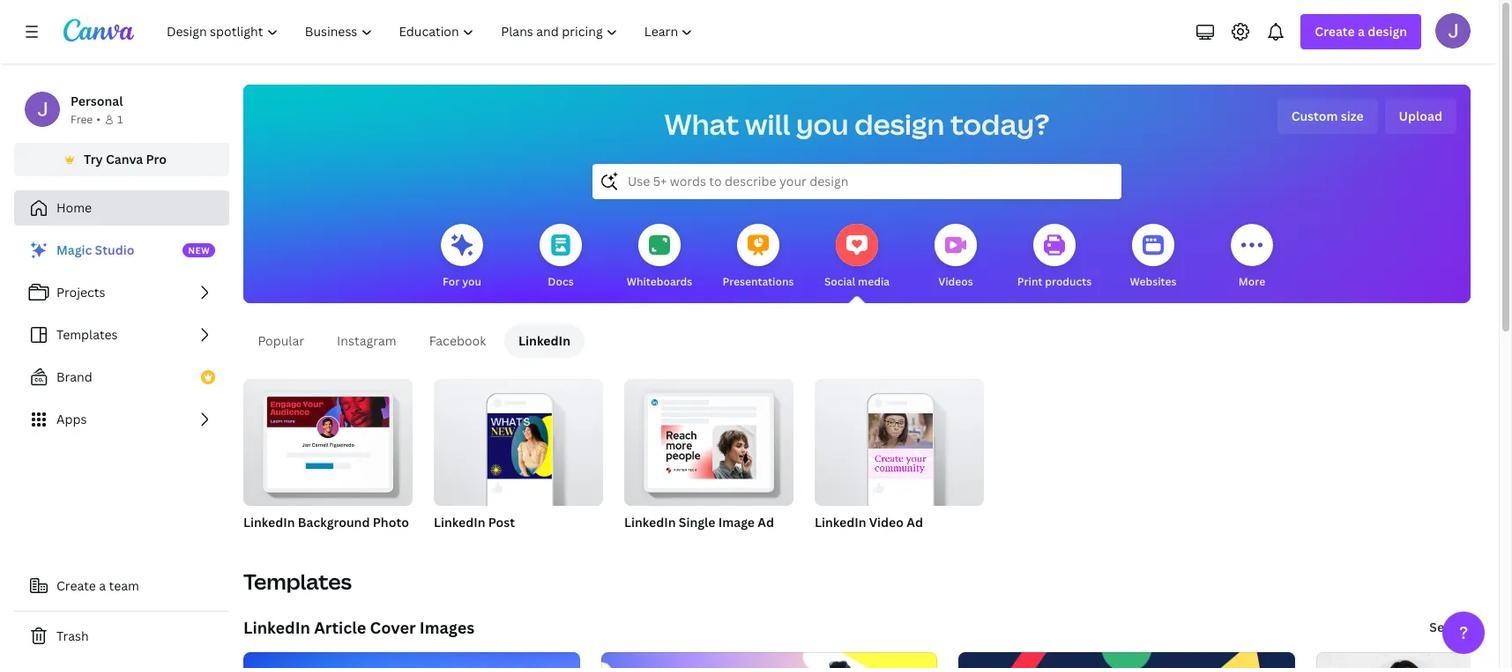 Task type: vqa. For each thing, say whether or not it's contained in the screenshot.
A inside dropdown button
yes



Task type: locate. For each thing, give the bounding box(es) containing it.
group up linkedin single image ad
[[625, 372, 794, 506]]

you right will
[[797, 105, 849, 143]]

create left team
[[56, 578, 96, 595]]

ad
[[758, 514, 775, 531], [907, 514, 924, 531]]

ad right video
[[907, 514, 924, 531]]

ad inside group
[[907, 514, 924, 531]]

linkedin single image ad
[[625, 514, 775, 531]]

linkedin left 'background'
[[243, 514, 295, 531]]

a for team
[[99, 578, 106, 595]]

group
[[243, 372, 413, 506], [434, 372, 603, 506], [625, 372, 794, 506], [815, 372, 985, 506]]

0 vertical spatial design
[[1369, 23, 1408, 40]]

a left team
[[99, 578, 106, 595]]

post
[[489, 514, 515, 531]]

0 vertical spatial create
[[1316, 23, 1356, 40]]

size
[[1342, 108, 1364, 124]]

3 group from the left
[[625, 372, 794, 506]]

you
[[797, 105, 849, 143], [462, 274, 482, 289]]

templates inside templates "link"
[[56, 326, 118, 343]]

1 horizontal spatial ad
[[907, 514, 924, 531]]

linkedin inside button
[[519, 333, 571, 349]]

free •
[[71, 112, 101, 127]]

linkedin left article
[[243, 618, 311, 639]]

0 horizontal spatial a
[[99, 578, 106, 595]]

2 ad from the left
[[907, 514, 924, 531]]

0 vertical spatial a
[[1359, 23, 1366, 40]]

trash link
[[14, 619, 229, 655]]

create a design button
[[1302, 14, 1422, 49]]

linkedin for linkedin
[[519, 333, 571, 349]]

1 group from the left
[[243, 372, 413, 506]]

linkedin background photo
[[243, 514, 409, 531]]

will
[[746, 105, 791, 143]]

templates up article
[[243, 567, 352, 596]]

a inside dropdown button
[[1359, 23, 1366, 40]]

linkedin
[[519, 333, 571, 349], [243, 514, 295, 531], [434, 514, 486, 531], [625, 514, 676, 531], [815, 514, 867, 531], [243, 618, 311, 639]]

jacob simon image
[[1436, 13, 1472, 49]]

1 horizontal spatial templates
[[243, 567, 352, 596]]

brand link
[[14, 360, 229, 395]]

create up custom size
[[1316, 23, 1356, 40]]

create
[[1316, 23, 1356, 40], [56, 578, 96, 595]]

1 horizontal spatial create
[[1316, 23, 1356, 40]]

studio
[[95, 242, 134, 258]]

linkedin down docs
[[519, 333, 571, 349]]

more
[[1239, 274, 1266, 289]]

2 group from the left
[[434, 372, 603, 506]]

templates link
[[14, 318, 229, 353]]

0 horizontal spatial templates
[[56, 326, 118, 343]]

websites button
[[1131, 212, 1177, 303]]

list
[[14, 233, 229, 438]]

linkedin left post
[[434, 514, 486, 531]]

0 horizontal spatial you
[[462, 274, 482, 289]]

print
[[1018, 274, 1043, 289]]

1 vertical spatial create
[[56, 578, 96, 595]]

more button
[[1232, 212, 1274, 303]]

•
[[96, 112, 101, 127]]

images
[[420, 618, 475, 639]]

pro
[[146, 151, 167, 168]]

group up linkedin background photo
[[243, 372, 413, 506]]

group for linkedin background photo
[[243, 372, 413, 506]]

free
[[71, 112, 93, 127]]

0 horizontal spatial create
[[56, 578, 96, 595]]

1 vertical spatial you
[[462, 274, 482, 289]]

ad right image
[[758, 514, 775, 531]]

group up post
[[434, 372, 603, 506]]

linkedin article cover images
[[243, 618, 475, 639]]

popular button
[[243, 325, 319, 358]]

a inside 'button'
[[99, 578, 106, 595]]

templates
[[56, 326, 118, 343], [243, 567, 352, 596]]

linkedin post
[[434, 514, 515, 531]]

1 vertical spatial templates
[[243, 567, 352, 596]]

try
[[84, 151, 103, 168]]

1 vertical spatial a
[[99, 578, 106, 595]]

None search field
[[593, 164, 1122, 199]]

for you button
[[441, 212, 483, 303]]

group for linkedin single image ad
[[625, 372, 794, 506]]

photo
[[373, 514, 409, 531]]

presentations
[[723, 274, 794, 289]]

1
[[117, 112, 123, 127]]

design inside create a design dropdown button
[[1369, 23, 1408, 40]]

create inside dropdown button
[[1316, 23, 1356, 40]]

0 horizontal spatial design
[[855, 105, 945, 143]]

upload
[[1400, 108, 1443, 124]]

magic
[[56, 242, 92, 258]]

linkedin left video
[[815, 514, 867, 531]]

magic studio
[[56, 242, 134, 258]]

4 group from the left
[[815, 372, 985, 506]]

create inside 'button'
[[56, 578, 96, 595]]

design up search search box
[[855, 105, 945, 143]]

templates down projects
[[56, 326, 118, 343]]

apps
[[56, 411, 87, 428]]

design left jacob simon icon
[[1369, 23, 1408, 40]]

create for create a team
[[56, 578, 96, 595]]

projects
[[56, 284, 105, 301]]

presentations button
[[723, 212, 794, 303]]

cover
[[370, 618, 416, 639]]

linkedin single image ad group
[[625, 372, 794, 554]]

0 horizontal spatial ad
[[758, 514, 775, 531]]

custom size
[[1292, 108, 1364, 124]]

1 ad from the left
[[758, 514, 775, 531]]

social media button
[[825, 212, 890, 303]]

you right for
[[462, 274, 482, 289]]

a up size at top right
[[1359, 23, 1366, 40]]

1 horizontal spatial you
[[797, 105, 849, 143]]

websites
[[1131, 274, 1177, 289]]

0 vertical spatial templates
[[56, 326, 118, 343]]

design
[[1369, 23, 1408, 40], [855, 105, 945, 143]]

group up video
[[815, 372, 985, 506]]

trash
[[56, 628, 89, 645]]

home link
[[14, 191, 229, 226]]

1 horizontal spatial a
[[1359, 23, 1366, 40]]

linkedin inside group
[[815, 514, 867, 531]]

1 horizontal spatial design
[[1369, 23, 1408, 40]]

all
[[1455, 619, 1470, 636]]

see
[[1430, 619, 1452, 636]]

linkedin for linkedin post
[[434, 514, 486, 531]]

today?
[[951, 105, 1050, 143]]

popular
[[258, 333, 304, 349]]

image
[[719, 514, 755, 531]]

docs button
[[540, 212, 582, 303]]

a
[[1359, 23, 1366, 40], [99, 578, 106, 595]]

linkedin left single
[[625, 514, 676, 531]]

upload button
[[1386, 99, 1457, 134]]



Task type: describe. For each thing, give the bounding box(es) containing it.
group for linkedin video ad
[[815, 372, 985, 506]]

facebook button
[[415, 325, 501, 358]]

create for create a design
[[1316, 23, 1356, 40]]

linkedin for linkedin background photo
[[243, 514, 295, 531]]

video
[[870, 514, 904, 531]]

docs
[[548, 274, 574, 289]]

canva
[[106, 151, 143, 168]]

linkedin for linkedin single image ad
[[625, 514, 676, 531]]

a for design
[[1359, 23, 1366, 40]]

linkedin article cover images link
[[243, 618, 475, 639]]

article
[[314, 618, 366, 639]]

instagram button
[[322, 325, 411, 358]]

for you
[[443, 274, 482, 289]]

linkedin video ad group
[[815, 372, 985, 554]]

videos
[[939, 274, 974, 289]]

what
[[665, 105, 740, 143]]

social
[[825, 274, 856, 289]]

custom size button
[[1278, 99, 1378, 134]]

0 vertical spatial you
[[797, 105, 849, 143]]

print products
[[1018, 274, 1092, 289]]

list containing magic studio
[[14, 233, 229, 438]]

social media
[[825, 274, 890, 289]]

create a team
[[56, 578, 139, 595]]

linkedin for linkedin article cover images
[[243, 618, 311, 639]]

whiteboards
[[627, 274, 693, 289]]

linkedin button
[[505, 325, 585, 358]]

create a design
[[1316, 23, 1408, 40]]

what will you design today?
[[665, 105, 1050, 143]]

facebook
[[430, 333, 486, 349]]

apps link
[[14, 402, 229, 438]]

products
[[1046, 274, 1092, 289]]

create a team button
[[14, 569, 229, 604]]

Search search field
[[628, 165, 1087, 198]]

linkedin background photo group
[[243, 372, 413, 554]]

linkedin video ad
[[815, 514, 924, 531]]

brand
[[56, 369, 92, 386]]

print products button
[[1018, 212, 1092, 303]]

background
[[298, 514, 370, 531]]

new
[[188, 244, 210, 257]]

ad inside group
[[758, 514, 775, 531]]

try canva pro
[[84, 151, 167, 168]]

try canva pro button
[[14, 143, 229, 176]]

see all
[[1430, 619, 1470, 636]]

single
[[679, 514, 716, 531]]

team
[[109, 578, 139, 595]]

see all link
[[1429, 610, 1472, 646]]

linkedin post group
[[434, 372, 603, 554]]

media
[[858, 274, 890, 289]]

projects link
[[14, 275, 229, 311]]

videos button
[[935, 212, 977, 303]]

instagram
[[337, 333, 397, 349]]

custom
[[1292, 108, 1339, 124]]

for
[[443, 274, 460, 289]]

personal
[[71, 93, 123, 109]]

1 vertical spatial design
[[855, 105, 945, 143]]

you inside 'button'
[[462, 274, 482, 289]]

whiteboards button
[[627, 212, 693, 303]]

linkedin for linkedin video ad
[[815, 514, 867, 531]]

home
[[56, 199, 92, 216]]

top level navigation element
[[155, 14, 709, 49]]



